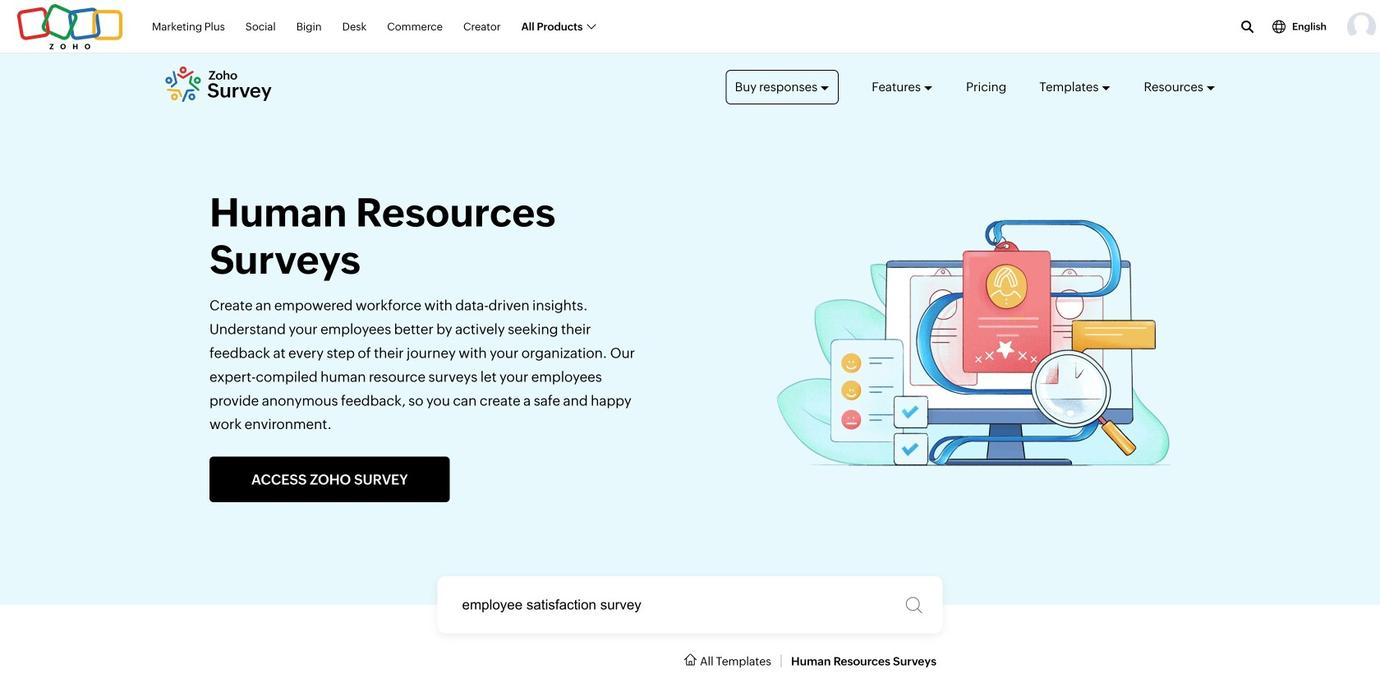 Task type: vqa. For each thing, say whether or not it's contained in the screenshot.
Zoho crm Logo
no



Task type: describe. For each thing, give the bounding box(es) containing it.
Search for a 250+ survey template text field
[[438, 576, 943, 633]]



Task type: locate. For each thing, give the bounding box(es) containing it.
zoho survey logo image
[[164, 66, 272, 102]]

human resources surveys image
[[777, 220, 1171, 466]]

greg robinson image
[[1348, 12, 1377, 41]]



